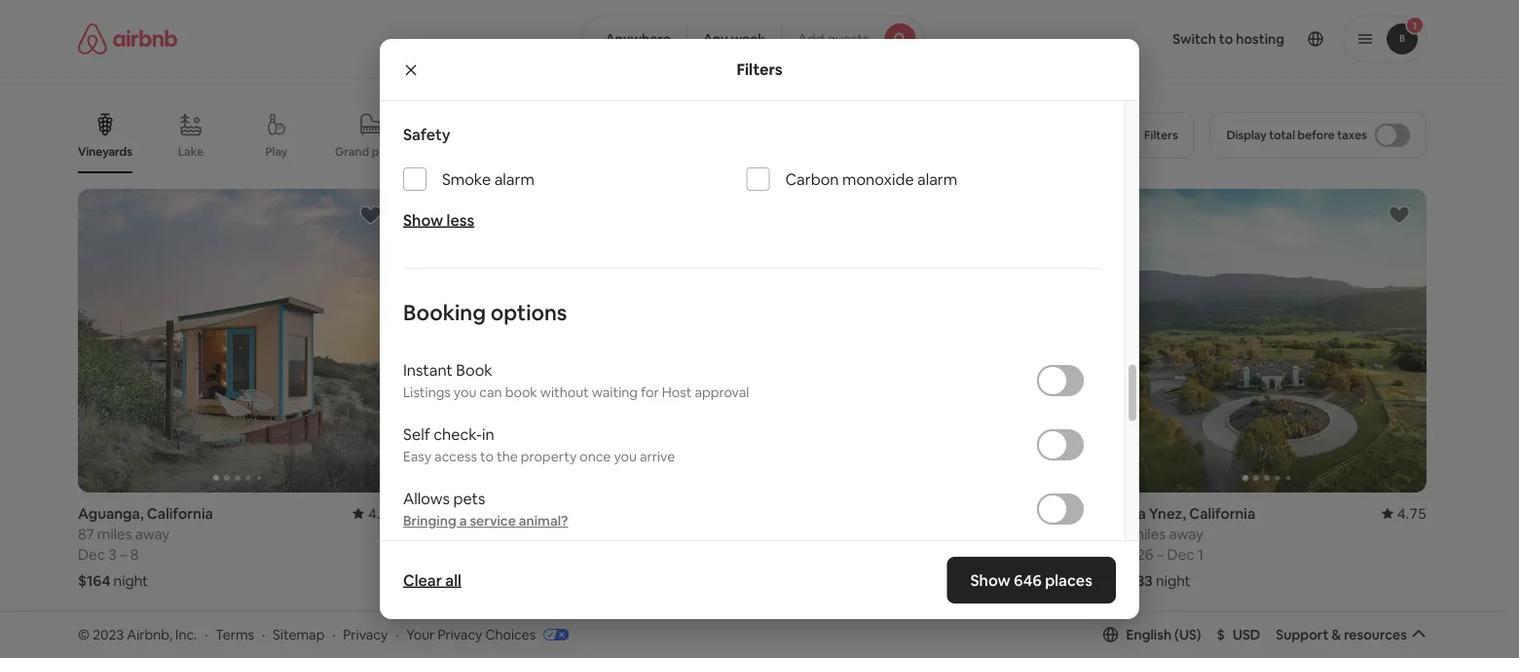 Task type: describe. For each thing, give the bounding box(es) containing it.
night inside santa ynez, california 110 miles away nov 26 – dec 1 $2,383 night
[[1156, 571, 1191, 590]]

away inside santa ynez, california 110 miles away nov 26 – dec 1 $2,383 night
[[1169, 524, 1204, 543]]

terms link
[[216, 626, 254, 643]]

2 · from the left
[[262, 626, 265, 643]]

malibu,
[[421, 504, 470, 523]]

approval
[[695, 384, 749, 402]]

away inside malibu, california 40 miles away
[[479, 524, 514, 543]]

options
[[491, 299, 567, 327]]

self
[[403, 424, 430, 444]]

any week
[[703, 30, 766, 48]]

waiting
[[592, 384, 638, 402]]

access
[[435, 448, 477, 466]]

can
[[480, 384, 502, 402]]

$ usd
[[1217, 626, 1261, 644]]

property
[[521, 448, 577, 466]]

$164
[[78, 571, 110, 590]]

to
[[480, 448, 494, 466]]

anywhere button
[[581, 16, 687, 62]]

show map button
[[688, 526, 817, 572]]

a
[[459, 513, 467, 530]]

filters
[[737, 59, 783, 79]]

show less button
[[403, 210, 474, 230]]

carbon
[[786, 169, 839, 189]]

booking options
[[403, 299, 567, 327]]

easy
[[403, 448, 432, 466]]

book
[[456, 360, 493, 380]]

book
[[505, 384, 537, 402]]

profile element
[[947, 0, 1427, 78]]

1
[[1198, 545, 1204, 564]]

english (us)
[[1127, 626, 1202, 644]]

ynez,
[[1149, 504, 1186, 523]]

service
[[470, 513, 516, 530]]

once
[[580, 448, 611, 466]]

110
[[1107, 524, 1128, 543]]

– inside santa ynez, california 110 miles away nov 26 – dec 1 $2,383 night
[[1157, 545, 1164, 564]]

add to wishlist: santa ynez, california image
[[1388, 204, 1411, 227]]

show for show less
[[403, 210, 443, 230]]

lake
[[178, 144, 204, 159]]

bringing a service animal? button
[[403, 513, 568, 530]]

allows
[[403, 489, 450, 509]]

aguanga,
[[78, 504, 144, 523]]

display
[[1227, 128, 1267, 143]]

iconic cities
[[439, 144, 504, 159]]

3
[[108, 545, 117, 564]]

miles inside 'aguanga, california 87 miles away dec 3 – 8 $164 night'
[[97, 524, 132, 543]]

show for show 646 places
[[971, 570, 1011, 590]]

filters dialog
[[380, 0, 1140, 619]]

total
[[1269, 128, 1296, 143]]

the
[[497, 448, 518, 466]]

© 2023 airbnb, inc. ·
[[78, 626, 208, 643]]

instant book listings you can book without waiting for host approval
[[403, 360, 749, 402]]

grand pianos
[[335, 144, 408, 159]]

(us)
[[1175, 626, 1202, 644]]

4.75
[[1398, 504, 1427, 523]]

away inside 'aguanga, california 87 miles away dec 3 – 8 $164 night'
[[135, 524, 170, 543]]

before
[[1298, 128, 1335, 143]]

4.95
[[368, 504, 398, 523]]

miles inside santa ynez, california 110 miles away nov 26 – dec 1 $2,383 night
[[1131, 524, 1166, 543]]

terms
[[216, 626, 254, 643]]

choices
[[485, 626, 536, 643]]

california for aguanga, california 87 miles away dec 3 – 8 $164 night
[[147, 504, 213, 523]]

in
[[482, 424, 495, 444]]

listings
[[403, 384, 451, 402]]

show map
[[707, 540, 774, 558]]

dec inside santa ynez, california 110 miles away nov 26 – dec 1 $2,383 night
[[1167, 545, 1195, 564]]

grand
[[335, 144, 369, 159]]

support & resources
[[1276, 626, 1407, 644]]

places
[[1045, 570, 1093, 590]]

pianos
[[372, 144, 408, 159]]

$3,795
[[421, 571, 466, 590]]

1 · from the left
[[205, 626, 208, 643]]

36 miles away
[[764, 524, 856, 543]]

without
[[540, 384, 589, 402]]

3 miles from the left
[[784, 524, 819, 543]]

santa
[[1107, 504, 1146, 523]]

display total before taxes
[[1227, 128, 1368, 143]]

instant
[[403, 360, 453, 380]]

support & resources button
[[1276, 626, 1427, 644]]

$
[[1217, 626, 1225, 644]]

add guests button
[[781, 16, 924, 62]]

show less
[[403, 210, 474, 230]]

taxes
[[1338, 128, 1368, 143]]

smoke
[[442, 169, 491, 189]]



Task type: locate. For each thing, give the bounding box(es) containing it.
0 horizontal spatial california
[[147, 504, 213, 523]]

show for show map
[[707, 540, 743, 558]]

miles up 26
[[1131, 524, 1166, 543]]

you inside self check-in easy access to the property once you arrive
[[614, 448, 637, 466]]

– right 26
[[1157, 545, 1164, 564]]

· left "privacy" link
[[332, 626, 336, 643]]

add to wishlist: fallbrook, california image
[[1388, 646, 1411, 658]]

2023
[[93, 626, 124, 643]]

– right '3' at the left
[[120, 545, 127, 564]]

87
[[78, 524, 94, 543]]

show left map
[[707, 540, 743, 558]]

privacy left your
[[343, 626, 388, 643]]

add guests
[[798, 30, 869, 48]]

2 night from the left
[[1156, 571, 1191, 590]]

0 horizontal spatial privacy
[[343, 626, 388, 643]]

alarm right monoxide
[[918, 169, 958, 189]]

1 horizontal spatial privacy
[[438, 626, 482, 643]]

any week button
[[686, 16, 782, 62]]

1 horizontal spatial dec
[[1167, 545, 1195, 564]]

privacy link
[[343, 626, 388, 643]]

you right once
[[614, 448, 637, 466]]

check-
[[434, 424, 482, 444]]

iconic
[[439, 144, 472, 159]]

show
[[403, 210, 443, 230], [707, 540, 743, 558], [971, 570, 1011, 590]]

26
[[1137, 545, 1154, 564]]

allows pets bringing a service animal?
[[403, 489, 568, 530]]

week
[[731, 30, 766, 48]]

clear all
[[403, 570, 462, 590]]

©
[[78, 626, 90, 643]]

arrive
[[640, 448, 675, 466]]

1 horizontal spatial show
[[707, 540, 743, 558]]

pets
[[453, 489, 486, 509]]

2 – from the left
[[1157, 545, 1164, 564]]

1 – from the left
[[120, 545, 127, 564]]

4 · from the left
[[396, 626, 399, 643]]

1 dec from the left
[[78, 545, 105, 564]]

dec
[[78, 545, 105, 564], [1167, 545, 1195, 564]]

night inside 'aguanga, california 87 miles away dec 3 – 8 $164 night'
[[114, 571, 148, 590]]

show left "less"
[[403, 210, 443, 230]]

2 california from the left
[[473, 504, 539, 523]]

english (us) button
[[1103, 626, 1202, 644]]

malibu, california 40 miles away
[[421, 504, 539, 543]]

california inside 'aguanga, california 87 miles away dec 3 – 8 $164 night'
[[147, 504, 213, 523]]

1 night from the left
[[114, 571, 148, 590]]

2 horizontal spatial show
[[971, 570, 1011, 590]]

self check-in easy access to the property once you arrive
[[403, 424, 675, 466]]

2 alarm from the left
[[918, 169, 958, 189]]

2 vertical spatial show
[[971, 570, 1011, 590]]

anywhere
[[605, 30, 671, 48]]

for
[[641, 384, 659, 402]]

1 horizontal spatial –
[[1157, 545, 1164, 564]]

dec left '3' at the left
[[78, 545, 105, 564]]

4.75 out of 5 average rating image
[[1382, 504, 1427, 523]]

1 horizontal spatial night
[[1156, 571, 1191, 590]]

airbnb,
[[127, 626, 172, 643]]

1 alarm from the left
[[494, 169, 535, 189]]

2 away from the left
[[479, 524, 514, 543]]

less
[[447, 210, 474, 230]]

alarm down cities in the left of the page
[[494, 169, 535, 189]]

1 horizontal spatial california
[[473, 504, 539, 523]]

miles right 36
[[784, 524, 819, 543]]

1 away from the left
[[135, 524, 170, 543]]

english
[[1127, 626, 1172, 644]]

2 privacy from the left
[[438, 626, 482, 643]]

4.95 out of 5 average rating image
[[353, 504, 398, 523]]

miles
[[97, 524, 132, 543], [442, 524, 476, 543], [784, 524, 819, 543], [1131, 524, 1166, 543]]

0 vertical spatial you
[[454, 384, 477, 402]]

cities
[[475, 144, 504, 159]]

usd
[[1233, 626, 1261, 644]]

terms · sitemap · privacy ·
[[216, 626, 399, 643]]

inc.
[[175, 626, 197, 643]]

3 away from the left
[[822, 524, 856, 543]]

away
[[135, 524, 170, 543], [479, 524, 514, 543], [822, 524, 856, 543], [1169, 524, 1204, 543]]

show left 646
[[971, 570, 1011, 590]]

nov
[[1107, 545, 1134, 564]]

None search field
[[581, 16, 924, 62]]

resources
[[1344, 626, 1407, 644]]

8
[[130, 545, 139, 564]]

show inside button
[[707, 540, 743, 558]]

1 horizontal spatial alarm
[[918, 169, 958, 189]]

sitemap
[[273, 626, 325, 643]]

miles inside malibu, california 40 miles away
[[442, 524, 476, 543]]

3 · from the left
[[332, 626, 336, 643]]

aguanga, california 87 miles away dec 3 – 8 $164 night
[[78, 504, 213, 590]]

dec inside 'aguanga, california 87 miles away dec 3 – 8 $164 night'
[[78, 545, 105, 564]]

0 horizontal spatial add to wishlist: temecula, california image
[[359, 646, 382, 658]]

2 horizontal spatial california
[[1190, 504, 1256, 523]]

night down 8
[[114, 571, 148, 590]]

privacy right your
[[438, 626, 482, 643]]

add to wishlist: temecula, california image
[[359, 646, 382, 658], [702, 646, 725, 658]]

2 miles from the left
[[442, 524, 476, 543]]

1 miles from the left
[[97, 524, 132, 543]]

california inside malibu, california 40 miles away
[[473, 504, 539, 523]]

you
[[454, 384, 477, 402], [614, 448, 637, 466]]

1 vertical spatial you
[[614, 448, 637, 466]]

0 horizontal spatial alarm
[[494, 169, 535, 189]]

away up 8
[[135, 524, 170, 543]]

2 add to wishlist: temecula, california image from the left
[[702, 646, 725, 658]]

0 horizontal spatial night
[[114, 571, 148, 590]]

your privacy choices
[[406, 626, 536, 643]]

646
[[1014, 570, 1042, 590]]

support
[[1276, 626, 1329, 644]]

0 horizontal spatial show
[[403, 210, 443, 230]]

bringing
[[403, 513, 457, 530]]

away up 1
[[1169, 524, 1204, 543]]

· right inc.
[[205, 626, 208, 643]]

california for malibu, california 40 miles away
[[473, 504, 539, 523]]

play
[[265, 144, 288, 159]]

1 add to wishlist: temecula, california image from the left
[[359, 646, 382, 658]]

sitemap link
[[273, 626, 325, 643]]

you inside instant book listings you can book without waiting for host approval
[[454, 384, 477, 402]]

away right a
[[479, 524, 514, 543]]

· right terms link
[[262, 626, 265, 643]]

1 horizontal spatial you
[[614, 448, 637, 466]]

all
[[445, 570, 462, 590]]

1 privacy from the left
[[343, 626, 388, 643]]

any
[[703, 30, 728, 48]]

group containing iconic cities
[[78, 97, 1093, 173]]

your privacy choices link
[[406, 626, 569, 645]]

–
[[120, 545, 127, 564], [1157, 545, 1164, 564]]

group
[[78, 97, 1093, 173], [78, 189, 398, 493], [421, 189, 741, 493], [764, 189, 1084, 493], [1107, 189, 1427, 493], [78, 631, 398, 658], [421, 631, 741, 658], [764, 631, 1084, 658], [1107, 631, 1427, 658]]

miles up '3' at the left
[[97, 524, 132, 543]]

1 california from the left
[[147, 504, 213, 523]]

3 california from the left
[[1190, 504, 1256, 523]]

· left your
[[396, 626, 399, 643]]

you down book
[[454, 384, 477, 402]]

0 vertical spatial show
[[403, 210, 443, 230]]

santa ynez, california 110 miles away nov 26 – dec 1 $2,383 night
[[1107, 504, 1256, 590]]

carbon monoxide alarm
[[786, 169, 958, 189]]

away right 36
[[822, 524, 856, 543]]

animal?
[[519, 513, 568, 530]]

your
[[406, 626, 435, 643]]

0 horizontal spatial you
[[454, 384, 477, 402]]

4 away from the left
[[1169, 524, 1204, 543]]

night right $2,383 in the right of the page
[[1156, 571, 1191, 590]]

4 miles from the left
[[1131, 524, 1166, 543]]

none search field containing anywhere
[[581, 16, 924, 62]]

0 horizontal spatial –
[[120, 545, 127, 564]]

– inside 'aguanga, california 87 miles away dec 3 – 8 $164 night'
[[120, 545, 127, 564]]

2 dec from the left
[[1167, 545, 1195, 564]]

clear
[[403, 570, 442, 590]]

vineyards
[[78, 144, 132, 159]]

show 646 places
[[971, 570, 1093, 590]]

safety
[[403, 124, 451, 144]]

miles down malibu,
[[442, 524, 476, 543]]

map
[[745, 540, 774, 558]]

monoxide
[[843, 169, 914, 189]]

clear all button
[[394, 561, 471, 600]]

privacy
[[343, 626, 388, 643], [438, 626, 482, 643]]

1 horizontal spatial add to wishlist: temecula, california image
[[702, 646, 725, 658]]

add to wishlist: temecula, california image
[[1045, 646, 1068, 658]]

california inside santa ynez, california 110 miles away nov 26 – dec 1 $2,383 night
[[1190, 504, 1256, 523]]

add to wishlist: aguanga, california image
[[359, 204, 382, 227]]

add
[[798, 30, 824, 48]]

night
[[114, 571, 148, 590], [1156, 571, 1191, 590]]

0 horizontal spatial dec
[[78, 545, 105, 564]]

1 vertical spatial show
[[707, 540, 743, 558]]

show 646 places link
[[947, 557, 1116, 604]]

dec left 1
[[1167, 545, 1195, 564]]

host
[[662, 384, 692, 402]]



Task type: vqa. For each thing, say whether or not it's contained in the screenshot.
Tahoe
no



